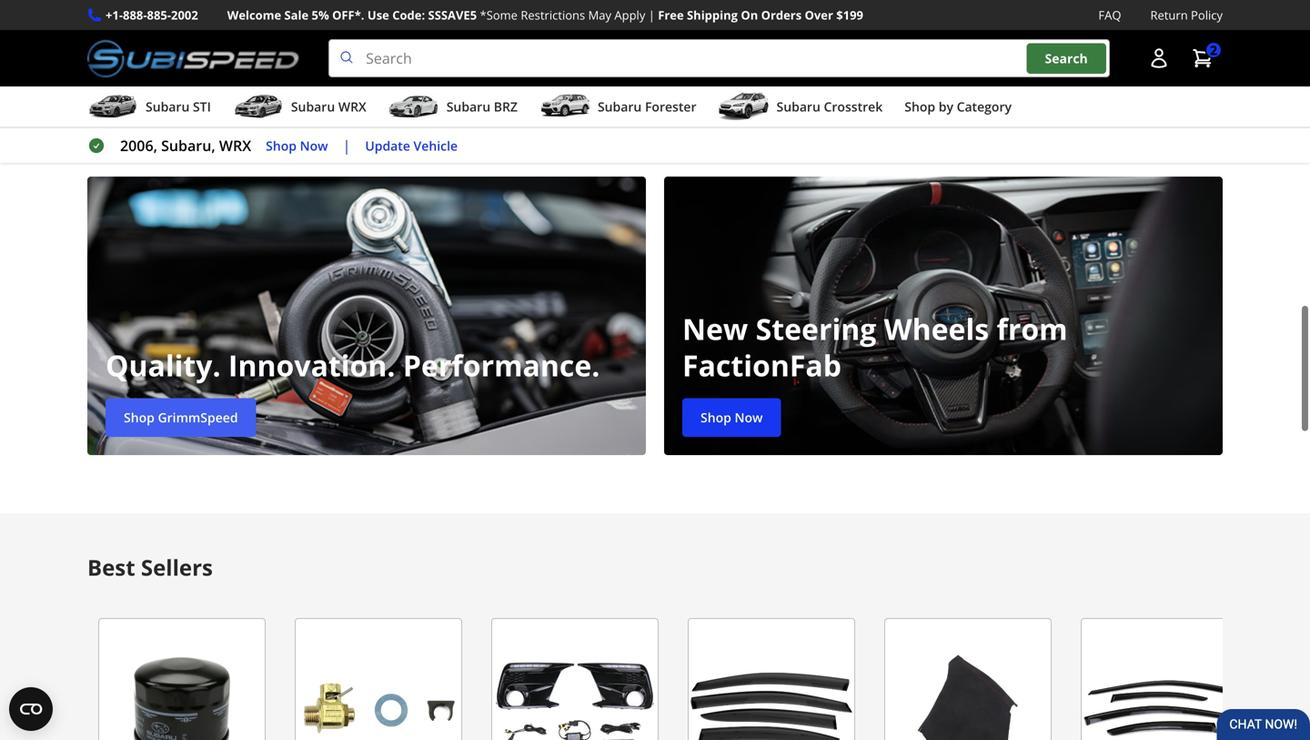 Task type: locate. For each thing, give the bounding box(es) containing it.
faq link
[[1099, 5, 1122, 25]]

subaru sti button
[[87, 90, 211, 127]]

shop down factionfab
[[701, 409, 732, 426]]

sti
[[193, 98, 211, 115]]

subaru for subaru forester
[[598, 98, 642, 115]]

1 vertical spatial wrx
[[219, 136, 251, 155]]

now for the shop now link to the right
[[735, 409, 763, 426]]

shop for new steering wheels from factionfab
[[701, 409, 732, 426]]

wrx up update
[[338, 98, 367, 115]]

0 vertical spatial shop now link
[[266, 135, 328, 156]]

shop up a subaru crosstrek thumbnail image
[[701, 72, 732, 89]]

shop left the by
[[905, 98, 936, 115]]

shop inside dropdown button
[[905, 98, 936, 115]]

search input field
[[329, 39, 1110, 77]]

subaru,
[[161, 136, 215, 155]]

shop
[[124, 72, 155, 89], [701, 72, 732, 89], [905, 98, 936, 115], [266, 137, 297, 154], [124, 409, 155, 426], [701, 409, 732, 426]]

0 vertical spatial deals
[[106, 9, 185, 48]]

+1-888-885-2002 link
[[106, 5, 198, 25]]

on
[[825, 9, 862, 48]]

0 vertical spatial now
[[300, 137, 328, 154]]

0 vertical spatial wrx
[[338, 98, 367, 115]]

shipping
[[687, 7, 738, 23]]

now down "subaru wrx" dropdown button
[[300, 137, 328, 154]]

subaru
[[146, 98, 190, 115], [291, 98, 335, 115], [447, 98, 491, 115], [598, 98, 642, 115], [777, 98, 821, 115]]

by
[[939, 98, 954, 115]]

2 button
[[1183, 40, 1223, 77]]

deals inside "link"
[[158, 72, 192, 89]]

shop now down "subaru wrx" dropdown button
[[266, 137, 328, 154]]

a subaru wrx thumbnail image image
[[233, 93, 284, 120]]

deals
[[106, 9, 185, 48], [158, 72, 192, 89]]

quality.
[[106, 345, 221, 385]]

shop up subaru sti dropdown button
[[124, 72, 155, 89]]

0 vertical spatial injen
[[870, 9, 944, 48]]

subaru left forester at top
[[598, 98, 642, 115]]

best sellers
[[87, 553, 213, 582]]

now for the topmost the shop now link
[[300, 137, 328, 154]]

+1-
[[106, 7, 123, 23]]

injen
[[870, 9, 944, 48], [735, 72, 766, 89]]

jdm station alcantara style ebrake boot with red stitching - 2015-2020 subaru wrx & sti image
[[885, 618, 1052, 740]]

may
[[589, 7, 612, 23]]

|
[[649, 7, 655, 23], [343, 136, 351, 155]]

new
[[683, 309, 749, 349]]

subaru inside "subaru wrx" dropdown button
[[291, 98, 335, 115]]

1 horizontal spatial shop now
[[701, 409, 763, 426]]

subaru forester button
[[540, 90, 697, 127]]

from
[[997, 309, 1068, 349]]

button image
[[1149, 47, 1171, 69]]

injen up a subaru crosstrek thumbnail image
[[735, 72, 766, 89]]

4 subaru from the left
[[598, 98, 642, 115]]

subaru for subaru wrx
[[291, 98, 335, 115]]

subaru for subaru crosstrek
[[777, 98, 821, 115]]

update
[[365, 137, 410, 154]]

888-
[[123, 7, 147, 23]]

subaru right a subaru crosstrek thumbnail image
[[777, 98, 821, 115]]

5 subaru from the left
[[777, 98, 821, 115]]

0 horizontal spatial now
[[300, 137, 328, 154]]

search
[[1045, 49, 1088, 67]]

subispeed logo image
[[87, 39, 300, 77]]

now
[[300, 137, 328, 154], [735, 409, 763, 426]]

category
[[957, 98, 1012, 115]]

shop now link
[[266, 135, 328, 156], [683, 398, 781, 437]]

1 vertical spatial shop now
[[701, 409, 763, 426]]

shop now link down "subaru wrx" dropdown button
[[266, 135, 328, 156]]

2
[[1211, 41, 1218, 59]]

1 vertical spatial deals
[[158, 72, 192, 89]]

subaru inside subaru crosstrek dropdown button
[[777, 98, 821, 115]]

shop deals
[[124, 72, 192, 89]]

1 vertical spatial injen
[[735, 72, 766, 89]]

a subaru brz thumbnail image image
[[388, 93, 439, 120]]

subaru inside subaru brz dropdown button
[[447, 98, 491, 115]]

subaru for subaru brz
[[447, 98, 491, 115]]

shop now down factionfab
[[701, 409, 763, 426]]

free
[[658, 7, 684, 23]]

subaru for subaru sti
[[146, 98, 190, 115]]

shop down quality.
[[124, 409, 155, 426]]

0 vertical spatial shop now
[[266, 137, 328, 154]]

new steering wheels from factionfab
[[683, 309, 1068, 385]]

subaru inside 'subaru forester' dropdown button
[[598, 98, 642, 115]]

return policy
[[1151, 7, 1223, 23]]

wrx down a subaru wrx thumbnail image
[[219, 136, 251, 155]]

1 vertical spatial shop now link
[[683, 398, 781, 437]]

now down factionfab
[[735, 409, 763, 426]]

shop deals link
[[106, 61, 210, 100]]

1 horizontal spatial |
[[649, 7, 655, 23]]

0 horizontal spatial shop now link
[[266, 135, 328, 156]]

sale
[[284, 7, 309, 23]]

| left the free
[[649, 7, 655, 23]]

shop injen link
[[683, 61, 784, 100]]

a subaru forester thumbnail image image
[[540, 93, 591, 120]]

1 vertical spatial |
[[343, 136, 351, 155]]

forester
[[645, 98, 697, 115]]

performance.
[[403, 345, 600, 385]]

restrictions
[[521, 7, 585, 23]]

1 horizontal spatial injen
[[870, 9, 944, 48]]

shop by category
[[905, 98, 1012, 115]]

wrx
[[338, 98, 367, 115], [219, 136, 251, 155]]

welcome
[[227, 7, 281, 23]]

2 subaru from the left
[[291, 98, 335, 115]]

0 horizontal spatial injen
[[735, 72, 766, 89]]

0 vertical spatial |
[[649, 7, 655, 23]]

shop for quality. innovation. performance.
[[124, 409, 155, 426]]

shop now
[[266, 137, 328, 154], [701, 409, 763, 426]]

subaru wrx
[[291, 98, 367, 115]]

3 subaru from the left
[[447, 98, 491, 115]]

crosstrek
[[824, 98, 883, 115]]

1 horizontal spatial wrx
[[338, 98, 367, 115]]

1 vertical spatial now
[[735, 409, 763, 426]]

factionfab
[[683, 345, 842, 385]]

subaru right a subaru wrx thumbnail image
[[291, 98, 335, 115]]

1 subaru from the left
[[146, 98, 190, 115]]

subaru inside subaru sti dropdown button
[[146, 98, 190, 115]]

injen right $199
[[870, 9, 944, 48]]

shop grimmspeed link
[[106, 398, 256, 437]]

1 horizontal spatial now
[[735, 409, 763, 426]]

wrx inside dropdown button
[[338, 98, 367, 115]]

subaru brz
[[447, 98, 518, 115]]

| left update
[[343, 136, 351, 155]]

shop now link down factionfab
[[683, 398, 781, 437]]

subaru down shop deals
[[146, 98, 190, 115]]

shop inside "link"
[[124, 72, 155, 89]]

subaru left "brz"
[[447, 98, 491, 115]]



Task type: vqa. For each thing, say whether or not it's contained in the screenshot.
FAQ on the top right
yes



Task type: describe. For each thing, give the bounding box(es) containing it.
subaru brz button
[[388, 90, 518, 127]]

fumoto quick engine oil drain valve - 2015-2022 wrx / 2013+ fr-s / brz / 86 image
[[295, 618, 462, 740]]

shop for deals & promotions
[[124, 72, 155, 89]]

sssave5
[[428, 7, 477, 23]]

a subaru crosstrek thumbnail image image
[[719, 93, 770, 120]]

shop grimmspeed
[[124, 409, 238, 426]]

shop by category button
[[905, 90, 1012, 127]]

2006, subaru, wrx
[[120, 136, 251, 155]]

shop for save 10% on injen
[[701, 72, 732, 89]]

code:
[[392, 7, 425, 23]]

vehicle
[[414, 137, 458, 154]]

*some
[[480, 7, 518, 23]]

orders
[[762, 7, 802, 23]]

0 horizontal spatial wrx
[[219, 136, 251, 155]]

10%
[[758, 9, 817, 48]]

faq
[[1099, 7, 1122, 23]]

innovation.
[[228, 345, 396, 385]]

shop down "subaru wrx" dropdown button
[[266, 137, 297, 154]]

apply
[[615, 7, 646, 23]]

return policy link
[[1151, 5, 1223, 25]]

subaru crosstrek button
[[719, 90, 883, 127]]

save 10% on injen
[[683, 9, 944, 48]]

sellers
[[141, 553, 213, 582]]

0 horizontal spatial shop now
[[266, 137, 328, 154]]

brz
[[494, 98, 518, 115]]

grimmspeed
[[158, 409, 238, 426]]

a subaru sti thumbnail image image
[[87, 93, 138, 120]]

subaru crosstrek
[[777, 98, 883, 115]]

on
[[741, 7, 758, 23]]

off*.
[[332, 7, 365, 23]]

best
[[87, 553, 135, 582]]

2002
[[171, 7, 198, 23]]

steering
[[756, 309, 877, 349]]

0 horizontal spatial |
[[343, 136, 351, 155]]

quality. innovation. performance.
[[106, 345, 600, 385]]

subispeed facelift jdm style drl bezel - 2018-2021 subaru wrx / sti image
[[492, 618, 659, 740]]

1 horizontal spatial shop now link
[[683, 398, 781, 437]]

+1-888-885-2002
[[106, 7, 198, 23]]

deals & promotions
[[106, 9, 392, 48]]

over
[[805, 7, 834, 23]]

subaru forester
[[598, 98, 697, 115]]

open widget image
[[9, 687, 53, 731]]

return
[[1151, 7, 1188, 23]]

search button
[[1027, 43, 1107, 74]]

save
[[683, 9, 750, 48]]

oem rain guard deflector kit - 2015-2020 subaru wrx & sti image
[[688, 618, 856, 740]]

olm rain guard deflector kit - 2015-2020 subaru wrx & sti image
[[1081, 618, 1249, 740]]

subaru sti
[[146, 98, 211, 115]]

$199
[[837, 7, 864, 23]]

promotions
[[222, 9, 392, 48]]

885-
[[147, 7, 171, 23]]

use
[[368, 7, 389, 23]]

welcome sale 5% off*. use code: sssave5 *some restrictions may apply | free shipping on orders over $199
[[227, 7, 864, 23]]

policy
[[1192, 7, 1223, 23]]

wheels
[[884, 309, 990, 349]]

2006,
[[120, 136, 157, 155]]

&
[[193, 9, 215, 48]]

shop injen
[[701, 72, 766, 89]]

subaru oem oil filter - 2015+ wrx image
[[98, 618, 266, 740]]

update vehicle
[[365, 137, 458, 154]]

subaru wrx button
[[233, 90, 367, 127]]

update vehicle button
[[365, 135, 458, 156]]

5%
[[312, 7, 329, 23]]



